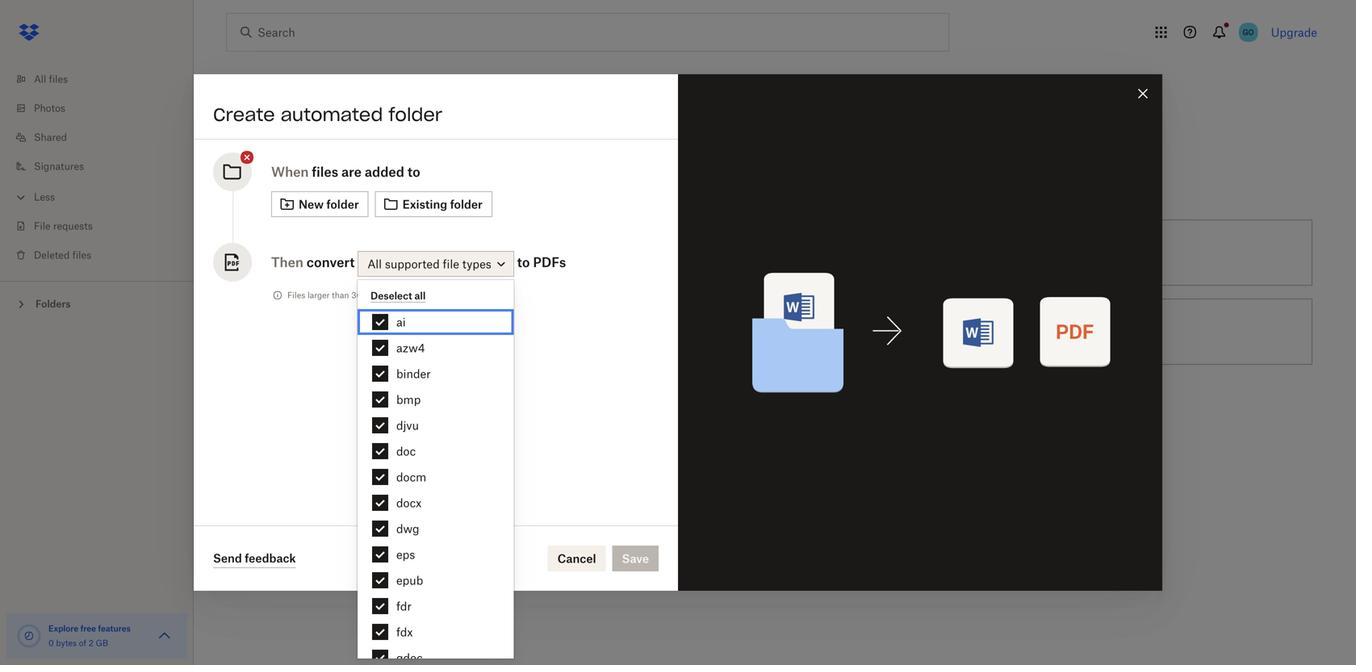 Task type: locate. For each thing, give the bounding box(es) containing it.
file inside dropdown button
[[443, 257, 459, 271]]

1 horizontal spatial an
[[335, 325, 348, 339]]

files left by
[[431, 246, 453, 260]]

convert down "converted"
[[440, 325, 480, 339]]

a down the 'rule'
[[702, 325, 708, 339]]

docm checkbox item
[[358, 464, 514, 490]]

file for choose a file format to convert audio files to
[[344, 404, 361, 418]]

to pdfs
[[517, 254, 566, 270]]

0 horizontal spatial an
[[256, 181, 273, 198]]

a for choose a file format to convert videos to
[[702, 325, 708, 339]]

epub checkbox item
[[358, 568, 514, 594]]

1 vertical spatial all
[[368, 257, 382, 271]]

convert up than
[[307, 254, 355, 270]]

sort
[[407, 246, 428, 260]]

files are added to
[[312, 164, 421, 180]]

convert up djvu
[[416, 404, 456, 418]]

convert inside create automated folder dialog
[[307, 254, 355, 270]]

azw4 checkbox item
[[358, 335, 514, 361]]

all inside dropdown button
[[368, 257, 382, 271]]

types
[[463, 257, 492, 271]]

not
[[393, 290, 406, 300]]

1 vertical spatial an
[[335, 325, 348, 339]]

file left bmp
[[344, 404, 361, 418]]

a
[[335, 246, 341, 260], [680, 246, 686, 260], [702, 325, 708, 339], [335, 404, 341, 418]]

features
[[98, 624, 131, 634]]

gdoc checkbox item
[[358, 645, 514, 665]]

convert for choose a file format to convert audio files to
[[416, 404, 456, 418]]

to
[[408, 164, 421, 180], [394, 246, 404, 260], [517, 254, 530, 270], [426, 325, 437, 339], [508, 325, 519, 339], [769, 325, 780, 339], [863, 325, 874, 339], [403, 404, 413, 418], [517, 404, 528, 418]]

a right set
[[680, 246, 686, 260]]

create
[[213, 103, 275, 126]]

then convert
[[271, 254, 355, 270]]

azw4
[[396, 341, 425, 355]]

choose inside "button"
[[658, 325, 699, 339]]

supported
[[385, 257, 440, 271]]

convert inside choose an image format to convert files to button
[[440, 325, 480, 339]]

djvu checkbox item
[[358, 413, 514, 438]]

all files
[[34, 73, 68, 85]]

choose a category to sort files by button
[[220, 213, 586, 292]]

format up djvu
[[364, 404, 400, 418]]

files larger than 30mb will not be converted
[[287, 290, 458, 300]]

files inside all files link
[[49, 73, 68, 85]]

choose for choose an image format to convert files to
[[292, 325, 332, 339]]

files
[[49, 73, 68, 85], [312, 164, 338, 180], [431, 246, 453, 260], [786, 246, 808, 260], [72, 249, 91, 261], [483, 325, 505, 339], [1059, 325, 1082, 339], [492, 404, 514, 418]]

list
[[0, 55, 194, 281]]

choose
[[292, 246, 332, 260], [292, 325, 332, 339], [658, 325, 699, 339], [292, 404, 332, 418]]

doc checkbox item
[[358, 438, 514, 464]]

an
[[256, 181, 273, 198], [335, 325, 348, 339]]

1 vertical spatial file
[[711, 325, 728, 339]]

all up files larger than 30mb will not be converted
[[368, 257, 382, 271]]

format
[[387, 325, 423, 339], [731, 325, 766, 339], [364, 404, 400, 418]]

binder checkbox item
[[358, 361, 514, 387]]

0 horizontal spatial all
[[34, 73, 46, 85]]

files right 'unzip'
[[1059, 325, 1082, 339]]

format up azw4
[[387, 325, 423, 339]]

choose for choose a file format to convert audio files to
[[292, 404, 332, 418]]

photos link
[[13, 94, 194, 123]]

unzip files
[[1025, 325, 1082, 339]]

files up the photos
[[49, 73, 68, 85]]

1 horizontal spatial file
[[443, 257, 459, 271]]

set
[[658, 246, 677, 260]]

file inside "button"
[[711, 325, 728, 339]]

dropbox image
[[13, 16, 45, 48]]

eps checkbox item
[[358, 542, 514, 568]]

add an automation main content
[[220, 116, 1357, 665]]

shared
[[34, 131, 67, 143]]

bytes
[[56, 638, 77, 648]]

an right add
[[256, 181, 273, 198]]

shared link
[[13, 123, 194, 152]]

files
[[287, 290, 305, 300]]

0 horizontal spatial file
[[344, 404, 361, 418]]

an for add
[[256, 181, 273, 198]]

convert
[[307, 254, 355, 270], [440, 325, 480, 339], [783, 325, 823, 339], [416, 404, 456, 418]]

an left image
[[335, 325, 348, 339]]

convert for choose a file format to convert videos to
[[783, 325, 823, 339]]

all inside list
[[34, 73, 46, 85]]

an inside button
[[335, 325, 348, 339]]

file down that
[[711, 325, 728, 339]]

folder
[[389, 103, 443, 126]]

a left category
[[335, 246, 341, 260]]

files up automation
[[312, 164, 338, 180]]

files right deleted
[[72, 249, 91, 261]]

added
[[365, 164, 405, 180]]

a inside "button"
[[702, 325, 708, 339]]

category
[[344, 246, 391, 260]]

0 vertical spatial an
[[256, 181, 273, 198]]

quota usage element
[[16, 623, 42, 649]]

a inside button
[[335, 246, 341, 260]]

file
[[443, 257, 459, 271], [711, 325, 728, 339], [344, 404, 361, 418]]

gb
[[96, 638, 108, 648]]

signatures link
[[13, 152, 194, 181]]

convert inside choose a file format to convert audio files to button
[[416, 404, 456, 418]]

0 vertical spatial all
[[34, 73, 46, 85]]

djvu
[[396, 419, 419, 432]]

a for choose a file format to convert audio files to
[[335, 404, 341, 418]]

files down types
[[483, 325, 505, 339]]

files right renames
[[786, 246, 808, 260]]

choose a file format to convert videos to button
[[586, 292, 953, 371]]

all files link
[[13, 65, 194, 94]]

all
[[34, 73, 46, 85], [368, 257, 382, 271]]

ai
[[396, 315, 406, 329]]

format for audio
[[364, 404, 400, 418]]

format for videos
[[731, 325, 766, 339]]

2 horizontal spatial file
[[711, 325, 728, 339]]

file for all supported file types
[[443, 257, 459, 271]]

will
[[378, 290, 391, 300]]

pdfs
[[533, 254, 566, 270]]

choose a file format to convert audio files to
[[292, 404, 528, 418]]

docm
[[396, 470, 427, 484]]

0 vertical spatial file
[[443, 257, 459, 271]]

add
[[226, 181, 252, 198]]

1 horizontal spatial all
[[368, 257, 382, 271]]

30mb
[[351, 290, 375, 300]]

dwg checkbox item
[[358, 516, 514, 542]]

all up the photos
[[34, 73, 46, 85]]

files inside unzip files button
[[1059, 325, 1082, 339]]

2 vertical spatial file
[[344, 404, 361, 418]]

list containing all files
[[0, 55, 194, 281]]

deleted files
[[34, 249, 91, 261]]

choose inside button
[[292, 246, 332, 260]]

file requests
[[34, 220, 93, 232]]

file left types
[[443, 257, 459, 271]]

file inside button
[[344, 404, 361, 418]]

format down renames
[[731, 325, 766, 339]]

a left bmp
[[335, 404, 341, 418]]

then
[[271, 254, 304, 270]]

rule
[[689, 246, 710, 260]]

docx
[[396, 496, 422, 510]]

upgrade link
[[1272, 25, 1318, 39]]

automation
[[278, 181, 355, 198]]

convert left videos on the right of page
[[783, 325, 823, 339]]

are
[[342, 164, 362, 180]]

files inside choose an image format to convert files to button
[[483, 325, 505, 339]]

of
[[79, 638, 86, 648]]

convert inside 'choose a file format to convert videos to' "button"
[[783, 325, 823, 339]]

files inside choose a category to sort files by button
[[431, 246, 453, 260]]

files right "audio" at the bottom of the page
[[492, 404, 514, 418]]

format inside "button"
[[731, 325, 766, 339]]



Task type: describe. For each thing, give the bounding box(es) containing it.
less image
[[13, 189, 29, 206]]

an for choose
[[335, 325, 348, 339]]

renames
[[737, 246, 783, 260]]

files inside choose a file format to convert audio files to button
[[492, 404, 514, 418]]

image
[[351, 325, 384, 339]]

requests
[[53, 220, 93, 232]]

deleted
[[34, 249, 70, 261]]

deselect all button
[[371, 290, 426, 303]]

folders
[[36, 298, 71, 310]]

file for choose a file format to convert videos to
[[711, 325, 728, 339]]

choose for choose a file format to convert videos to
[[658, 325, 699, 339]]

a for choose a category to sort files by
[[335, 246, 341, 260]]

to inside choose a category to sort files by button
[[394, 246, 404, 260]]

deselect all
[[371, 290, 426, 302]]

files inside the deleted files link
[[72, 249, 91, 261]]

all supported file types button
[[358, 251, 514, 277]]

format for files
[[387, 325, 423, 339]]

files inside set a rule that renames files button
[[786, 246, 808, 260]]

choose for choose a category to sort files by
[[292, 246, 332, 260]]

signatures
[[34, 160, 84, 172]]

a for set a rule that renames files
[[680, 246, 686, 260]]

all supported file types
[[368, 257, 492, 271]]

2
[[89, 638, 94, 648]]

convert for choose an image format to convert files to
[[440, 325, 480, 339]]

0
[[48, 638, 54, 648]]

fdr
[[396, 600, 412, 613]]

larger
[[308, 290, 330, 300]]

photos
[[34, 102, 65, 114]]

deleted files link
[[13, 241, 194, 270]]

unzip
[[1025, 325, 1056, 339]]

by
[[457, 246, 469, 260]]

that
[[713, 246, 734, 260]]

gdoc
[[396, 651, 423, 665]]

explore
[[48, 624, 78, 634]]

fdr checkbox item
[[358, 594, 514, 619]]

less
[[34, 191, 55, 203]]

all for all supported file types
[[368, 257, 382, 271]]

choose an image format to convert files to button
[[220, 292, 586, 371]]

epub
[[396, 574, 423, 587]]

dwg
[[396, 522, 420, 536]]

eps
[[396, 548, 415, 562]]

videos
[[826, 325, 860, 339]]

create automated folder dialog
[[194, 74, 1163, 591]]

free
[[80, 624, 96, 634]]

fdx
[[396, 625, 413, 639]]

all
[[415, 290, 426, 302]]

unzip files button
[[953, 292, 1320, 371]]

automated
[[281, 103, 383, 126]]

ai checkbox item
[[358, 309, 514, 335]]

set a rule that renames files
[[658, 246, 808, 260]]

all for all files
[[34, 73, 46, 85]]

doc
[[396, 445, 416, 458]]

deselect
[[371, 290, 412, 302]]

add an automation
[[226, 181, 355, 198]]

bmp checkbox item
[[358, 387, 514, 413]]

audio
[[459, 404, 489, 418]]

be
[[408, 290, 417, 300]]

set a rule that renames files button
[[586, 213, 953, 292]]

fdx checkbox item
[[358, 619, 514, 645]]

docx checkbox item
[[358, 490, 514, 516]]

choose a file format to convert audio files to button
[[220, 371, 586, 451]]

file
[[34, 220, 51, 232]]

choose an image format to convert files to
[[292, 325, 519, 339]]

files inside create automated folder dialog
[[312, 164, 338, 180]]

folders button
[[0, 292, 194, 315]]

file requests link
[[13, 212, 194, 241]]

than
[[332, 290, 349, 300]]

upgrade
[[1272, 25, 1318, 39]]

binder
[[396, 367, 431, 381]]

choose a category to sort files by
[[292, 246, 469, 260]]

explore free features 0 bytes of 2 gb
[[48, 624, 131, 648]]

converted
[[420, 290, 458, 300]]

bmp
[[396, 393, 421, 407]]

choose a file format to convert videos to
[[658, 325, 874, 339]]

when
[[271, 164, 309, 180]]

create automated folder
[[213, 103, 443, 126]]



Task type: vqa. For each thing, say whether or not it's contained in the screenshot.
converted
yes



